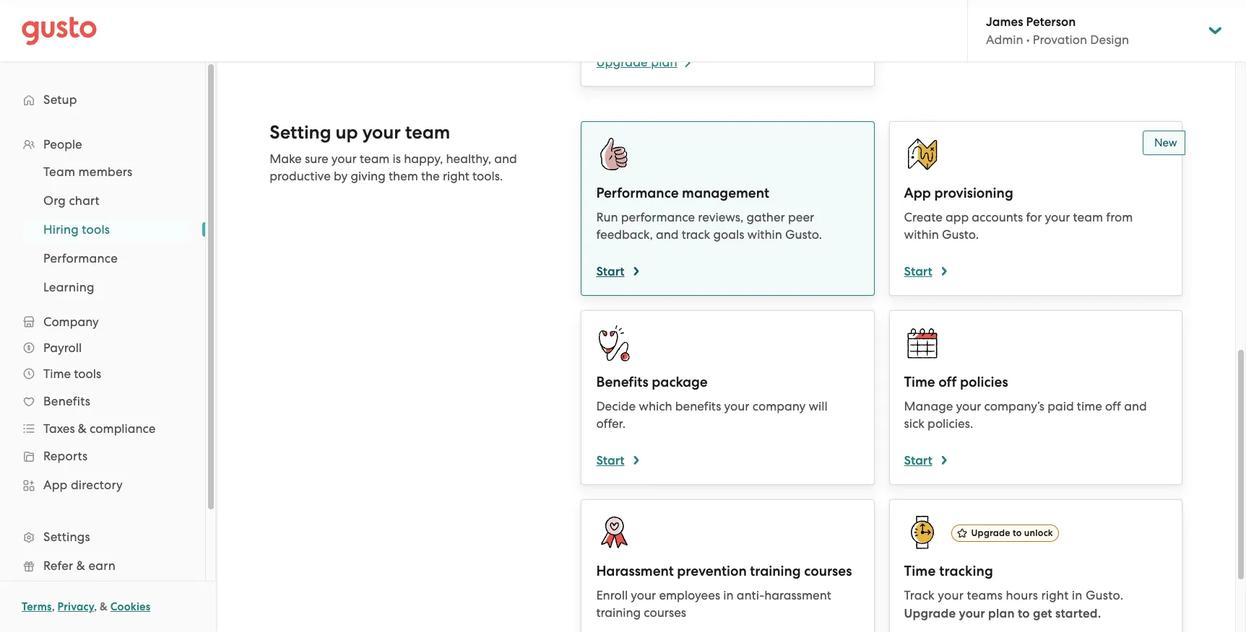Task type: vqa. For each thing, say whether or not it's contained in the screenshot.
the rightmost All
no



Task type: locate. For each thing, give the bounding box(es) containing it.
0 horizontal spatial right
[[443, 169, 469, 183]]

performance for performance management
[[596, 185, 679, 202]]

0 vertical spatial and
[[494, 152, 517, 166]]

0 horizontal spatial in
[[723, 589, 734, 603]]

your right for
[[1045, 210, 1070, 225]]

gusto. up started.
[[1086, 589, 1123, 603]]

time
[[1077, 399, 1102, 414]]

right
[[443, 169, 469, 183], [1041, 589, 1069, 603]]

tools inside "dropdown button"
[[74, 367, 101, 381]]

0 horizontal spatial training
[[596, 606, 641, 621]]

app
[[904, 185, 931, 202], [43, 478, 68, 493]]

time for time tracking
[[904, 563, 936, 580]]

your up is
[[362, 121, 401, 144]]

2 vertical spatial and
[[1124, 399, 1147, 414]]

track your teams hours right in gusto. upgrade your plan to get started.
[[904, 589, 1123, 622]]

org chart
[[43, 194, 100, 208]]

people
[[43, 137, 82, 152]]

0 horizontal spatial and
[[494, 152, 517, 166]]

1 vertical spatial plan
[[988, 607, 1015, 622]]

in left anti-
[[723, 589, 734, 603]]

0 vertical spatial &
[[78, 422, 87, 436]]

1 horizontal spatial gusto.
[[942, 228, 979, 242]]

terms , privacy , & cookies
[[22, 601, 150, 614]]

0 vertical spatial upgrade
[[596, 55, 648, 69]]

off right time at right bottom
[[1105, 399, 1121, 414]]

time inside time tools "dropdown button"
[[43, 367, 71, 381]]

0 vertical spatial right
[[443, 169, 469, 183]]

0 horizontal spatial benefits
[[43, 394, 90, 409]]

2 vertical spatial upgrade
[[904, 607, 956, 622]]

to left unlock
[[1013, 528, 1022, 539]]

your right benefits
[[724, 399, 749, 414]]

tools down payroll dropdown button at left bottom
[[74, 367, 101, 381]]

1 vertical spatial &
[[76, 559, 85, 574]]

team inside make sure your team is happy, healthy, and productive by giving them the right tools.
[[360, 152, 390, 166]]

setup
[[43, 92, 77, 107]]

healthy,
[[446, 152, 491, 166]]

create app accounts for your team from within gusto.
[[904, 210, 1133, 242]]

team left 'from'
[[1073, 210, 1103, 225]]

time up track
[[904, 563, 936, 580]]

2 horizontal spatial gusto.
[[1086, 589, 1123, 603]]

upgrade for upgrade plan
[[596, 55, 648, 69]]

upgrade to unlock
[[971, 528, 1053, 539]]

1 horizontal spatial off
[[1105, 399, 1121, 414]]

0 horizontal spatial courses
[[644, 606, 686, 621]]

1 vertical spatial team
[[360, 152, 390, 166]]

1 horizontal spatial right
[[1041, 589, 1069, 603]]

app up create
[[904, 185, 931, 202]]

policies
[[960, 374, 1008, 391]]

start for time off policies
[[904, 454, 932, 469]]

1 horizontal spatial within
[[904, 228, 939, 242]]

1 vertical spatial app
[[43, 478, 68, 493]]

0 horizontal spatial ,
[[52, 601, 55, 614]]

2 , from the left
[[94, 601, 97, 614]]

and right time at right bottom
[[1124, 399, 1147, 414]]

in inside track your teams hours right in gusto. upgrade your plan to get started.
[[1072, 589, 1082, 603]]

0 vertical spatial plan
[[651, 55, 677, 69]]

performance management
[[596, 185, 769, 202]]

1 horizontal spatial training
[[750, 563, 801, 580]]

1 vertical spatial upgrade
[[971, 528, 1010, 539]]

courses
[[804, 563, 852, 580], [644, 606, 686, 621]]

tools down the chart
[[82, 222, 110, 237]]

0 horizontal spatial within
[[747, 228, 782, 242]]

0 horizontal spatial performance
[[43, 251, 118, 266]]

admin
[[986, 33, 1023, 47]]

start down the offer.
[[596, 454, 625, 469]]

1 horizontal spatial performance
[[596, 185, 679, 202]]

1 horizontal spatial ,
[[94, 601, 97, 614]]

,
[[52, 601, 55, 614], [94, 601, 97, 614]]

time tracking
[[904, 563, 993, 580]]

tracking
[[939, 563, 993, 580]]

to down hours at the bottom right
[[1018, 607, 1030, 622]]

decide
[[596, 399, 636, 414]]

app inside 'link'
[[43, 478, 68, 493]]

and inside make sure your team is happy, healthy, and productive by giving them the right tools.
[[494, 152, 517, 166]]

2 horizontal spatial upgrade
[[971, 528, 1010, 539]]

, left the privacy
[[52, 601, 55, 614]]

team members link
[[26, 159, 191, 185]]

your inside create app accounts for your team from within gusto.
[[1045, 210, 1070, 225]]

1 vertical spatial and
[[656, 228, 679, 242]]

1 vertical spatial tools
[[74, 367, 101, 381]]

1 horizontal spatial in
[[1072, 589, 1082, 603]]

2 within from the left
[[904, 228, 939, 242]]

1 within from the left
[[747, 228, 782, 242]]

courses up harassment
[[804, 563, 852, 580]]

2 in from the left
[[1072, 589, 1082, 603]]

your down the harassment
[[631, 589, 656, 603]]

within inside run performance reviews, gather peer feedback, and track goals within gusto.
[[747, 228, 782, 242]]

1 horizontal spatial and
[[656, 228, 679, 242]]

, left cookies button
[[94, 601, 97, 614]]

upgrade
[[596, 55, 648, 69], [971, 528, 1010, 539], [904, 607, 956, 622]]

hiring
[[43, 222, 79, 237]]

right up get
[[1041, 589, 1069, 603]]

within down create
[[904, 228, 939, 242]]

1 vertical spatial to
[[1018, 607, 1030, 622]]

app
[[946, 210, 969, 225]]

2 list from the top
[[0, 157, 205, 302]]

&
[[78, 422, 87, 436], [76, 559, 85, 574], [100, 601, 108, 614]]

time
[[43, 367, 71, 381], [904, 374, 935, 391], [904, 563, 936, 580]]

your up the by
[[331, 152, 357, 166]]

refer
[[43, 559, 73, 574]]

0 horizontal spatial app
[[43, 478, 68, 493]]

tools
[[82, 222, 110, 237], [74, 367, 101, 381]]

& inside dropdown button
[[78, 422, 87, 436]]

performance link
[[26, 246, 191, 272]]

plan
[[651, 55, 677, 69], [988, 607, 1015, 622]]

benefits up decide at bottom
[[596, 374, 648, 391]]

2 vertical spatial team
[[1073, 210, 1103, 225]]

and inside run performance reviews, gather peer feedback, and track goals within gusto.
[[656, 228, 679, 242]]

the
[[421, 169, 440, 183]]

0 vertical spatial benefits
[[596, 374, 648, 391]]

benefits down time tools
[[43, 394, 90, 409]]

gather
[[747, 210, 785, 225]]

james
[[986, 14, 1023, 30]]

time up manage
[[904, 374, 935, 391]]

provisioning
[[934, 185, 1013, 202]]

0 horizontal spatial off
[[938, 374, 957, 391]]

home image
[[22, 16, 97, 45]]

benefits inside benefits link
[[43, 394, 90, 409]]

& left cookies button
[[100, 601, 108, 614]]

1 horizontal spatial team
[[405, 121, 450, 144]]

performance up performance
[[596, 185, 679, 202]]

hours
[[1006, 589, 1038, 603]]

0 horizontal spatial upgrade
[[596, 55, 648, 69]]

1 in from the left
[[723, 589, 734, 603]]

training up harassment
[[750, 563, 801, 580]]

courses down employees on the bottom of the page
[[644, 606, 686, 621]]

0 vertical spatial team
[[405, 121, 450, 144]]

time down payroll
[[43, 367, 71, 381]]

manage your company's paid time off and sick policies.
[[904, 399, 1147, 431]]

app for app provisioning
[[904, 185, 931, 202]]

your up the policies.
[[956, 399, 981, 414]]

your inside make sure your team is happy, healthy, and productive by giving them the right tools.
[[331, 152, 357, 166]]

1 horizontal spatial courses
[[804, 563, 852, 580]]

benefits
[[596, 374, 648, 391], [43, 394, 90, 409]]

reviews,
[[698, 210, 744, 225]]

team
[[405, 121, 450, 144], [360, 152, 390, 166], [1073, 210, 1103, 225]]

performance for performance
[[43, 251, 118, 266]]

1 , from the left
[[52, 601, 55, 614]]

management
[[682, 185, 769, 202]]

privacy
[[57, 601, 94, 614]]

training inside enroll your employees in anti-harassment training courses
[[596, 606, 641, 621]]

privacy link
[[57, 601, 94, 614]]

compliance
[[90, 422, 156, 436]]

productive
[[270, 169, 331, 183]]

taxes
[[43, 422, 75, 436]]

benefits for benefits package
[[596, 374, 648, 391]]

time tools
[[43, 367, 101, 381]]

1 vertical spatial off
[[1105, 399, 1121, 414]]

and up tools.
[[494, 152, 517, 166]]

performance down hiring tools
[[43, 251, 118, 266]]

gusto. down peer
[[785, 228, 822, 242]]

payroll button
[[14, 335, 191, 361]]

app down reports
[[43, 478, 68, 493]]

1 vertical spatial right
[[1041, 589, 1069, 603]]

0 vertical spatial performance
[[596, 185, 679, 202]]

sick
[[904, 417, 925, 431]]

0 horizontal spatial team
[[360, 152, 390, 166]]

company's
[[984, 399, 1045, 414]]

courses inside enroll your employees in anti-harassment training courses
[[644, 606, 686, 621]]

gusto. inside track your teams hours right in gusto. upgrade your plan to get started.
[[1086, 589, 1123, 603]]

& left earn
[[76, 559, 85, 574]]

2 vertical spatial &
[[100, 601, 108, 614]]

chart
[[69, 194, 100, 208]]

1 vertical spatial training
[[596, 606, 641, 621]]

1 vertical spatial performance
[[43, 251, 118, 266]]

reports link
[[14, 444, 191, 470]]

within down gather
[[747, 228, 782, 242]]

team inside create app accounts for your team from within gusto.
[[1073, 210, 1103, 225]]

0 horizontal spatial gusto.
[[785, 228, 822, 242]]

1 horizontal spatial plan
[[988, 607, 1015, 622]]

start down sick
[[904, 454, 932, 469]]

team up "giving"
[[360, 152, 390, 166]]

1 horizontal spatial benefits
[[596, 374, 648, 391]]

team up the happy,
[[405, 121, 450, 144]]

track
[[682, 228, 710, 242]]

0 vertical spatial training
[[750, 563, 801, 580]]

run performance reviews, gather peer feedback, and track goals within gusto.
[[596, 210, 822, 242]]

& right taxes
[[78, 422, 87, 436]]

performance inside performance link
[[43, 251, 118, 266]]

directory
[[71, 478, 123, 493]]

start
[[596, 264, 625, 280], [904, 264, 932, 280], [596, 454, 625, 469], [904, 454, 932, 469]]

right down the healthy,
[[443, 169, 469, 183]]

org chart link
[[26, 188, 191, 214]]

2 horizontal spatial and
[[1124, 399, 1147, 414]]

time tools button
[[14, 361, 191, 387]]

off up manage
[[938, 374, 957, 391]]

make sure your team is happy, healthy, and productive by giving them the right tools.
[[270, 152, 517, 183]]

0 vertical spatial courses
[[804, 563, 852, 580]]

in up started.
[[1072, 589, 1082, 603]]

manage
[[904, 399, 953, 414]]

and down performance
[[656, 228, 679, 242]]

2 horizontal spatial team
[[1073, 210, 1103, 225]]

them
[[389, 169, 418, 183]]

training
[[750, 563, 801, 580], [596, 606, 641, 621]]

gusto. down app
[[942, 228, 979, 242]]

feedback,
[[596, 228, 653, 242]]

and inside 'manage your company's paid time off and sick policies.'
[[1124, 399, 1147, 414]]

provation
[[1033, 33, 1087, 47]]

benefits
[[675, 399, 721, 414]]

training down enroll
[[596, 606, 641, 621]]

start down feedback,
[[596, 264, 625, 280]]

get
[[1033, 607, 1052, 622]]

to
[[1013, 528, 1022, 539], [1018, 607, 1030, 622]]

upgrade inside upgrade plan link
[[596, 55, 648, 69]]

1 vertical spatial courses
[[644, 606, 686, 621]]

team members
[[43, 165, 132, 179]]

1 horizontal spatial app
[[904, 185, 931, 202]]

1 list from the top
[[0, 131, 205, 633]]

and for time off policies
[[1124, 399, 1147, 414]]

& for compliance
[[78, 422, 87, 436]]

1 horizontal spatial upgrade
[[904, 607, 956, 622]]

list
[[0, 131, 205, 633], [0, 157, 205, 302]]

1 vertical spatial benefits
[[43, 394, 90, 409]]

performance
[[596, 185, 679, 202], [43, 251, 118, 266]]

enroll your employees in anti-harassment training courses
[[596, 589, 831, 621]]

0 vertical spatial tools
[[82, 222, 110, 237]]

tools for hiring tools
[[82, 222, 110, 237]]

0 vertical spatial app
[[904, 185, 931, 202]]



Task type: describe. For each thing, give the bounding box(es) containing it.
benefits link
[[14, 389, 191, 415]]

team for sure
[[360, 152, 390, 166]]

james peterson admin • provation design
[[986, 14, 1129, 47]]

and for performance management
[[656, 228, 679, 242]]

teams
[[967, 589, 1003, 603]]

reports
[[43, 449, 88, 464]]

start for performance management
[[596, 264, 625, 280]]

package
[[652, 374, 708, 391]]

•
[[1026, 33, 1030, 47]]

taxes & compliance
[[43, 422, 156, 436]]

app directory
[[43, 478, 123, 493]]

list containing team members
[[0, 157, 205, 302]]

in inside enroll your employees in anti-harassment training courses
[[723, 589, 734, 603]]

company
[[43, 315, 99, 329]]

started.
[[1055, 607, 1101, 622]]

enroll
[[596, 589, 628, 603]]

your inside decide which benefits your company will offer.
[[724, 399, 749, 414]]

by
[[334, 169, 348, 183]]

time for time tools
[[43, 367, 71, 381]]

time off policies
[[904, 374, 1008, 391]]

anti-
[[737, 589, 764, 603]]

your inside enroll your employees in anti-harassment training courses
[[631, 589, 656, 603]]

right inside make sure your team is happy, healthy, and productive by giving them the right tools.
[[443, 169, 469, 183]]

accounts
[[972, 210, 1023, 225]]

setup link
[[14, 87, 191, 113]]

team for up
[[405, 121, 450, 144]]

settings
[[43, 530, 90, 545]]

setting up your team
[[270, 121, 450, 144]]

off inside 'manage your company's paid time off and sick policies.'
[[1105, 399, 1121, 414]]

gusto. inside create app accounts for your team from within gusto.
[[942, 228, 979, 242]]

0 vertical spatial to
[[1013, 528, 1022, 539]]

list containing people
[[0, 131, 205, 633]]

app directory link
[[14, 472, 191, 498]]

will
[[809, 399, 828, 414]]

peterson
[[1026, 14, 1076, 30]]

within inside create app accounts for your team from within gusto.
[[904, 228, 939, 242]]

goals
[[713, 228, 744, 242]]

tools for time tools
[[74, 367, 101, 381]]

benefits package
[[596, 374, 708, 391]]

create
[[904, 210, 943, 225]]

harassment prevention training courses
[[596, 563, 852, 580]]

policies.
[[928, 417, 973, 431]]

gusto. inside run performance reviews, gather peer feedback, and track goals within gusto.
[[785, 228, 822, 242]]

upgrade for upgrade to unlock
[[971, 528, 1010, 539]]

terms link
[[22, 601, 52, 614]]

0 vertical spatial off
[[938, 374, 957, 391]]

hiring tools
[[43, 222, 110, 237]]

0 horizontal spatial plan
[[651, 55, 677, 69]]

performance
[[621, 210, 695, 225]]

company
[[752, 399, 806, 414]]

prevention
[[677, 563, 747, 580]]

peer
[[788, 210, 814, 225]]

earn
[[88, 559, 116, 574]]

employees
[[659, 589, 720, 603]]

& for earn
[[76, 559, 85, 574]]

happy,
[[404, 152, 443, 166]]

settings link
[[14, 524, 191, 550]]

new
[[1154, 137, 1177, 150]]

plan inside track your teams hours right in gusto. upgrade your plan to get started.
[[988, 607, 1015, 622]]

payroll
[[43, 341, 82, 355]]

cookies
[[110, 601, 150, 614]]

for
[[1026, 210, 1042, 225]]

upgrade plan link
[[581, 0, 874, 87]]

taxes & compliance button
[[14, 416, 191, 442]]

people button
[[14, 131, 191, 157]]

right inside track your teams hours right in gusto. upgrade your plan to get started.
[[1041, 589, 1069, 603]]

offer.
[[596, 417, 626, 431]]

app provisioning
[[904, 185, 1013, 202]]

your down teams on the bottom right
[[959, 607, 985, 622]]

unlock
[[1024, 528, 1053, 539]]

time for time off policies
[[904, 374, 935, 391]]

upgrade plan
[[596, 55, 677, 69]]

tools.
[[472, 169, 503, 183]]

cookies button
[[110, 599, 150, 616]]

your down time tracking
[[938, 589, 964, 603]]

to inside track your teams hours right in gusto. upgrade your plan to get started.
[[1018, 607, 1030, 622]]

setting
[[270, 121, 331, 144]]

your inside 'manage your company's paid time off and sick policies.'
[[956, 399, 981, 414]]

up
[[336, 121, 358, 144]]

learning link
[[26, 274, 191, 301]]

start down create
[[904, 264, 932, 280]]

gusto navigation element
[[0, 62, 205, 633]]

refer & earn
[[43, 559, 116, 574]]

sure
[[305, 152, 328, 166]]

harassment
[[596, 563, 674, 580]]

benefits for benefits
[[43, 394, 90, 409]]

upgrade inside track your teams hours right in gusto. upgrade your plan to get started.
[[904, 607, 956, 622]]

design
[[1090, 33, 1129, 47]]

from
[[1106, 210, 1133, 225]]

hiring tools link
[[26, 217, 191, 243]]

harassment
[[764, 589, 831, 603]]

start for benefits package
[[596, 454, 625, 469]]

terms
[[22, 601, 52, 614]]

track
[[904, 589, 935, 603]]

app for app directory
[[43, 478, 68, 493]]

refer & earn link
[[14, 553, 191, 579]]



